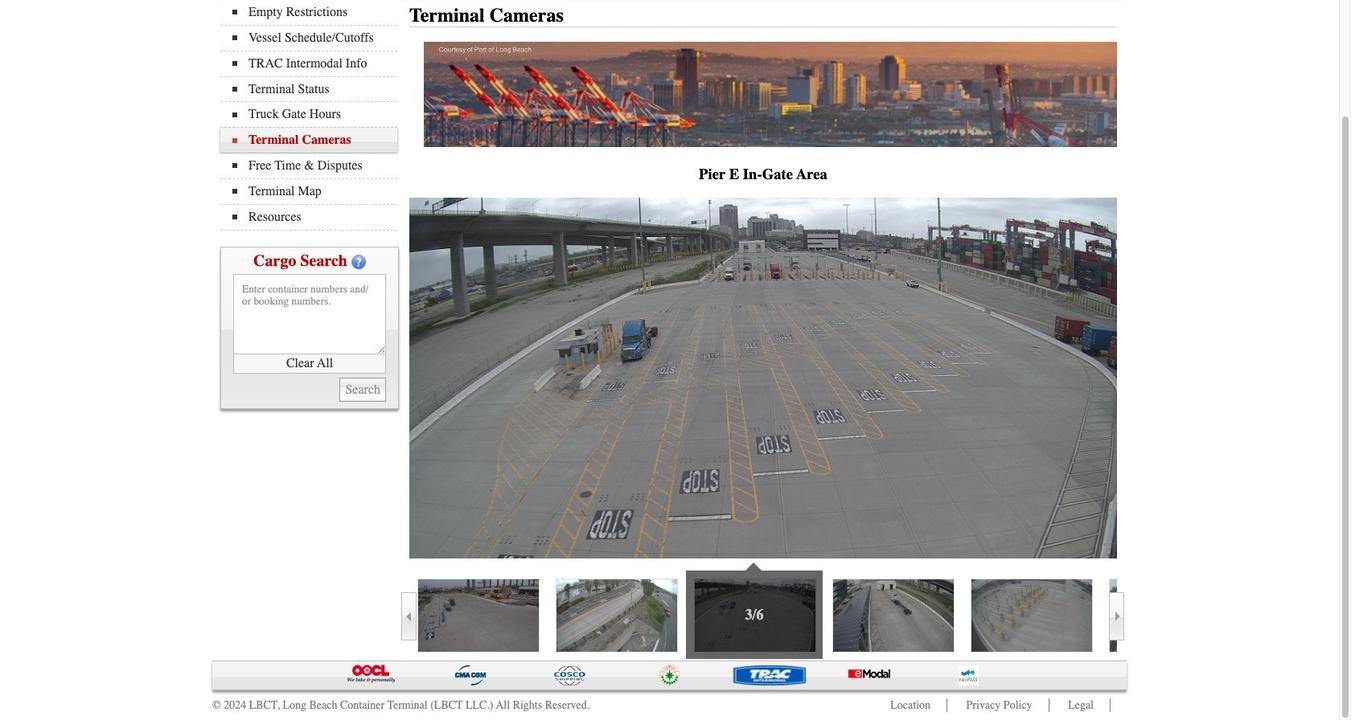 Task type: describe. For each thing, give the bounding box(es) containing it.
Enter container numbers and/ or booking numbers.  text field
[[233, 274, 386, 354]]



Task type: vqa. For each thing, say whether or not it's contained in the screenshot.
Submit
yes



Task type: locate. For each thing, give the bounding box(es) containing it.
menu bar
[[220, 0, 405, 231]]

None submit
[[340, 378, 386, 402]]



